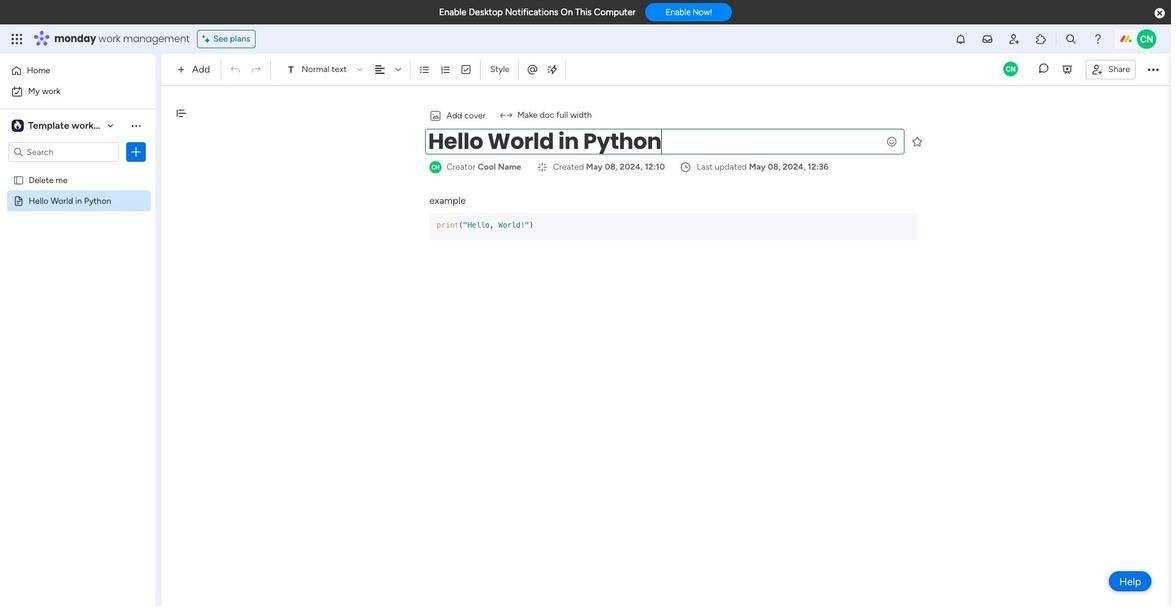 Task type: locate. For each thing, give the bounding box(es) containing it.
option
[[7, 61, 148, 81], [7, 82, 148, 101], [0, 169, 156, 171]]

help image
[[1092, 33, 1105, 45]]

dapulse close image
[[1155, 7, 1166, 20]]

see plans image
[[202, 32, 213, 46]]

board activity image
[[1004, 61, 1019, 76]]

cool name image
[[1138, 29, 1157, 49]]

add emoji image
[[886, 135, 898, 148]]

monday marketplace image
[[1036, 33, 1048, 45]]

workspace selection element
[[12, 118, 120, 133]]

select product image
[[11, 33, 23, 45]]

list box
[[0, 167, 156, 376]]

1 vertical spatial option
[[7, 82, 148, 101]]

Board name field
[[425, 129, 905, 154]]

checklist image
[[461, 64, 472, 75]]

mention image
[[527, 63, 539, 75]]

invite members image
[[1009, 33, 1021, 45]]

Search in workspace field
[[26, 145, 102, 159]]



Task type: describe. For each thing, give the bounding box(es) containing it.
update feed image
[[982, 33, 994, 45]]

0 vertical spatial option
[[7, 61, 148, 81]]

public board image
[[13, 174, 24, 186]]

workspace image
[[14, 119, 21, 132]]

workspace options image
[[130, 119, 142, 132]]

v2 ellipsis image
[[1149, 62, 1160, 78]]

bulleted list image
[[420, 64, 431, 75]]

notifications image
[[955, 33, 967, 45]]

dynamic values image
[[547, 63, 559, 76]]

public board image
[[13, 195, 24, 206]]

workspace image
[[12, 119, 24, 132]]

numbered list image
[[440, 64, 451, 75]]

search everything image
[[1066, 33, 1078, 45]]

2 vertical spatial option
[[0, 169, 156, 171]]

options image
[[130, 146, 142, 158]]

add to favorites image
[[912, 135, 924, 147]]



Task type: vqa. For each thing, say whether or not it's contained in the screenshot.
Menu menu
no



